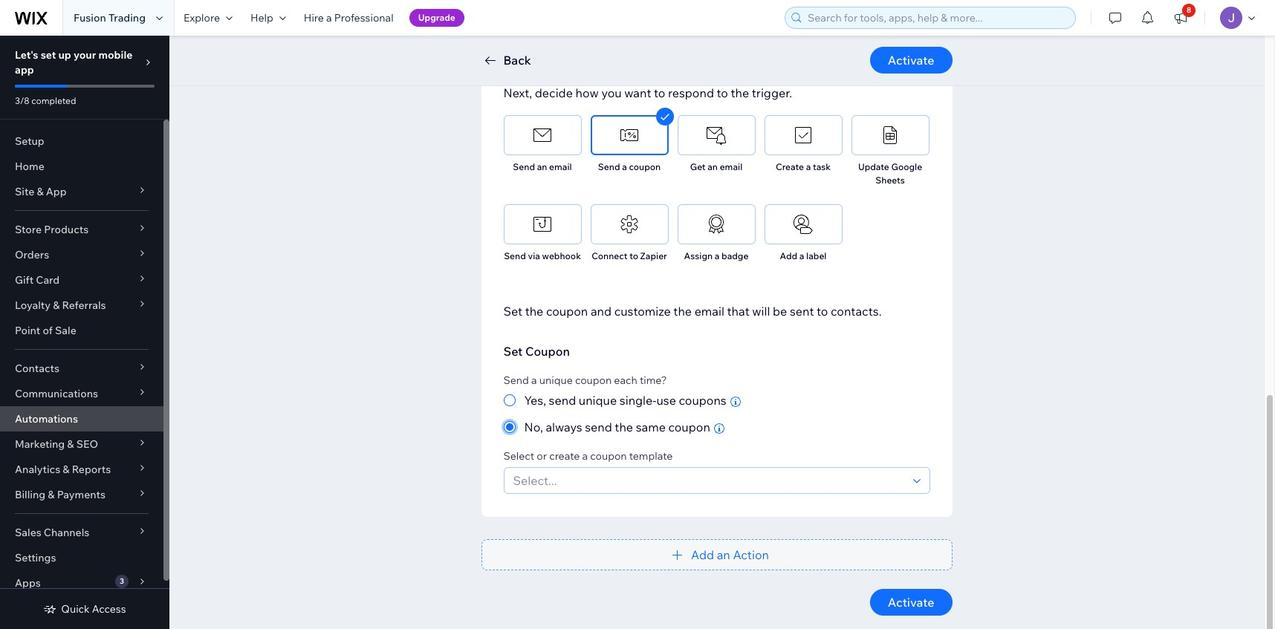 Task type: describe. For each thing, give the bounding box(es) containing it.
to left zapier
[[630, 250, 638, 262]]

store products
[[15, 223, 89, 236]]

seo
[[76, 438, 98, 451]]

to right 'sent'
[[817, 304, 828, 319]]

zapier
[[640, 250, 667, 262]]

next, decide how you want to respond to the trigger.
[[504, 85, 792, 100]]

create
[[549, 450, 580, 463]]

option group containing yes, send unique single-use coupons
[[504, 392, 930, 436]]

a for add a label
[[800, 250, 805, 262]]

select
[[504, 450, 535, 463]]

sale
[[55, 324, 76, 337]]

connect to zapier
[[592, 250, 667, 262]]

orders
[[15, 248, 49, 262]]

set
[[41, 48, 56, 62]]

no, always send the same coupon
[[524, 420, 710, 435]]

customize
[[614, 304, 671, 319]]

send via webhook
[[504, 250, 581, 262]]

reports
[[72, 463, 111, 476]]

add for add a label
[[780, 250, 798, 262]]

time?
[[640, 374, 667, 387]]

do
[[499, 36, 515, 51]]

sales channels button
[[0, 520, 164, 546]]

connect
[[592, 250, 628, 262]]

category image for get an email
[[705, 124, 728, 146]]

back button
[[481, 51, 531, 69]]

hire a professional link
[[295, 0, 403, 36]]

& for analytics
[[63, 463, 70, 476]]

unique for coupon
[[539, 374, 573, 387]]

send for send an email
[[513, 161, 535, 172]]

the down the yes, send unique single-use coupons
[[615, 420, 633, 435]]

google
[[892, 161, 923, 172]]

referrals
[[62, 299, 106, 312]]

via
[[528, 250, 540, 262]]

do this: send a coupon
[[499, 36, 626, 51]]

set for set the coupon and customize the email that will be sent to contacts.
[[504, 304, 523, 319]]

quick access
[[61, 603, 126, 616]]

gift
[[15, 274, 34, 287]]

1 activate button from the top
[[870, 47, 953, 74]]

create a task
[[776, 161, 831, 172]]

add a label
[[780, 250, 827, 262]]

products
[[44, 223, 89, 236]]

loyalty
[[15, 299, 51, 312]]

& for billing
[[48, 488, 55, 502]]

coupon
[[525, 344, 570, 359]]

back
[[504, 53, 531, 68]]

site
[[15, 185, 34, 198]]

category image for assign
[[705, 213, 728, 236]]

coupon left the and
[[546, 304, 588, 319]]

same
[[636, 420, 666, 435]]

template
[[629, 450, 673, 463]]

category image for connect to zapier
[[618, 213, 641, 236]]

settings
[[15, 552, 56, 565]]

automations
[[15, 413, 78, 426]]

your
[[74, 48, 96, 62]]

update google sheets
[[858, 161, 923, 186]]

billing & payments button
[[0, 482, 164, 508]]

app
[[15, 63, 34, 77]]

orders button
[[0, 242, 164, 268]]

task
[[813, 161, 831, 172]]

coupons
[[679, 393, 727, 408]]

automations link
[[0, 407, 164, 432]]

single-
[[620, 393, 657, 408]]

analytics & reports
[[15, 463, 111, 476]]

will
[[752, 304, 770, 319]]

add an action button
[[481, 540, 953, 571]]

label
[[807, 250, 827, 262]]

settings link
[[0, 546, 164, 571]]

send for send a coupon
[[598, 161, 620, 172]]

payments
[[57, 488, 106, 502]]

category image for add a label
[[792, 213, 815, 236]]

professional
[[334, 11, 394, 25]]

setup link
[[0, 129, 164, 154]]

apps
[[15, 577, 41, 590]]

gift card button
[[0, 268, 164, 293]]

send right the this:
[[543, 36, 573, 51]]

3/8
[[15, 95, 29, 106]]

to right respond
[[717, 85, 728, 100]]

category image for send an email
[[531, 124, 554, 146]]

add for add an action
[[691, 548, 714, 563]]

an for get
[[708, 161, 718, 172]]

a for send a unique coupon each time?
[[531, 374, 537, 387]]

category image up send a coupon
[[618, 124, 641, 146]]

2 activate button from the top
[[870, 589, 953, 616]]

2 activate from the top
[[888, 595, 935, 610]]

3
[[120, 577, 124, 586]]

the right customize
[[674, 304, 692, 319]]

quick access button
[[43, 603, 126, 616]]

send a unique coupon each time?
[[504, 374, 667, 387]]

sidebar element
[[0, 36, 169, 630]]

1 activate from the top
[[888, 53, 935, 68]]

set for set coupon
[[504, 344, 523, 359]]

use
[[657, 393, 676, 408]]

home
[[15, 160, 44, 173]]

coupon down no, always send the same coupon
[[590, 450, 627, 463]]

marketing & seo
[[15, 438, 98, 451]]

an for send
[[537, 161, 547, 172]]

close
[[889, 30, 917, 43]]

send for send a unique coupon each time?
[[504, 374, 529, 387]]

& for site
[[37, 185, 44, 198]]

hire
[[304, 11, 324, 25]]

& for marketing
[[67, 438, 74, 451]]

webhook
[[542, 250, 581, 262]]



Task type: vqa. For each thing, say whether or not it's contained in the screenshot.
Add an Action button
yes



Task type: locate. For each thing, give the bounding box(es) containing it.
email left send a coupon
[[549, 161, 572, 172]]

& right "billing"
[[48, 488, 55, 502]]

create
[[776, 161, 804, 172]]

trading
[[108, 11, 146, 25]]

unique up yes,
[[539, 374, 573, 387]]

setup
[[15, 135, 44, 148]]

always
[[546, 420, 582, 435]]

that
[[727, 304, 750, 319]]

send up always
[[549, 393, 576, 408]]

Select... field
[[509, 468, 909, 494]]

& left reports
[[63, 463, 70, 476]]

a for create a task
[[806, 161, 811, 172]]

badge
[[722, 250, 749, 262]]

trigger.
[[752, 85, 792, 100]]

to
[[654, 85, 666, 100], [717, 85, 728, 100], [630, 250, 638, 262], [817, 304, 828, 319]]

and
[[591, 304, 612, 319]]

point
[[15, 324, 40, 337]]

0 vertical spatial unique
[[539, 374, 573, 387]]

1 vertical spatial add
[[691, 548, 714, 563]]

add an action
[[691, 548, 769, 563]]

1 vertical spatial send
[[585, 420, 612, 435]]

explore
[[184, 11, 220, 25]]

1 vertical spatial activate button
[[870, 589, 953, 616]]

1 vertical spatial set
[[504, 344, 523, 359]]

send a coupon
[[598, 161, 661, 172]]

store
[[15, 223, 42, 236]]

email for send an email
[[549, 161, 572, 172]]

1
[[454, 28, 459, 41]]

contacts
[[15, 362, 59, 375]]

of
[[43, 324, 53, 337]]

sales channels
[[15, 526, 89, 540]]

an for add
[[717, 548, 731, 563]]

help button
[[242, 0, 295, 36]]

email for get an email
[[720, 161, 743, 172]]

3/8 completed
[[15, 95, 76, 106]]

email left 'that'
[[695, 304, 725, 319]]

category image up send via webhook
[[531, 213, 554, 236]]

up
[[58, 48, 71, 62]]

add left label
[[780, 250, 798, 262]]

send for send via webhook
[[504, 250, 526, 262]]

category image for send via webhook
[[531, 213, 554, 236]]

0 vertical spatial add
[[780, 250, 798, 262]]

& left 'seo'
[[67, 438, 74, 451]]

yes, send unique single-use coupons
[[524, 393, 727, 408]]

mobile
[[98, 48, 133, 62]]

1 horizontal spatial send
[[585, 420, 612, 435]]

point of sale link
[[0, 318, 164, 343]]

category image up 'update' on the right
[[879, 124, 902, 146]]

let's
[[15, 48, 38, 62]]

respond
[[668, 85, 714, 100]]

add left action
[[691, 548, 714, 563]]

a right create
[[582, 450, 588, 463]]

coupon left each
[[575, 374, 612, 387]]

billing & payments
[[15, 488, 106, 502]]

a left get
[[622, 161, 627, 172]]

category image up assign a badge
[[705, 213, 728, 236]]

1 horizontal spatial add
[[780, 250, 798, 262]]

a for hire a professional
[[326, 11, 332, 25]]

category image up 'send an email'
[[531, 124, 554, 146]]

category image up connect to zapier
[[618, 213, 641, 236]]

a left task
[[806, 161, 811, 172]]

yes,
[[524, 393, 546, 408]]

set the coupon and customize the email that will be sent to contacts.
[[504, 304, 882, 319]]

1 vertical spatial category image
[[705, 213, 728, 236]]

send up yes,
[[504, 374, 529, 387]]

an inside button
[[717, 548, 731, 563]]

access
[[92, 603, 126, 616]]

category image up "get an email"
[[705, 124, 728, 146]]

activate
[[888, 53, 935, 68], [888, 595, 935, 610]]

upgrade
[[418, 12, 456, 23]]

unique
[[539, 374, 573, 387], [579, 393, 617, 408]]

fusion
[[74, 11, 106, 25]]

Search for tools, apps, help & more... field
[[803, 7, 1071, 28]]

0 horizontal spatial add
[[691, 548, 714, 563]]

a
[[326, 11, 332, 25], [575, 36, 582, 51], [622, 161, 627, 172], [806, 161, 811, 172], [715, 250, 720, 262], [800, 250, 805, 262], [531, 374, 537, 387], [582, 450, 588, 463]]

category image for create
[[792, 124, 815, 146]]

no,
[[524, 420, 543, 435]]

card
[[36, 274, 60, 287]]

& for loyalty
[[53, 299, 60, 312]]

let's set up your mobile app
[[15, 48, 133, 77]]

& right the loyalty at the left top of page
[[53, 299, 60, 312]]

0 vertical spatial category image
[[792, 124, 815, 146]]

get an email
[[690, 161, 743, 172]]

the up set coupon
[[525, 304, 544, 319]]

to right want
[[654, 85, 666, 100]]

activate button
[[870, 47, 953, 74], [870, 589, 953, 616]]

set left "coupon"
[[504, 344, 523, 359]]

& inside popup button
[[48, 488, 55, 502]]

sheets
[[876, 175, 905, 186]]

category image up "add a label"
[[792, 213, 815, 236]]

set up set coupon
[[504, 304, 523, 319]]

8
[[1187, 5, 1192, 15]]

& right site
[[37, 185, 44, 198]]

how
[[576, 85, 599, 100]]

decide
[[535, 85, 573, 100]]

add inside button
[[691, 548, 714, 563]]

unique for single-
[[579, 393, 617, 408]]

1 vertical spatial unique
[[579, 393, 617, 408]]

select or create a coupon template
[[504, 450, 673, 463]]

or
[[537, 450, 547, 463]]

store products button
[[0, 217, 164, 242]]

email
[[549, 161, 572, 172], [720, 161, 743, 172], [695, 304, 725, 319]]

a right hire
[[326, 11, 332, 25]]

send an email
[[513, 161, 572, 172]]

marketing & seo button
[[0, 432, 164, 457]]

unique down send a unique coupon each time?
[[579, 393, 617, 408]]

a left badge
[[715, 250, 720, 262]]

category image up create a task
[[792, 124, 815, 146]]

fusion trading
[[74, 11, 146, 25]]

send right 'send an email'
[[598, 161, 620, 172]]

1 set from the top
[[504, 304, 523, 319]]

sent
[[790, 304, 814, 319]]

a for assign a badge
[[715, 250, 720, 262]]

send
[[549, 393, 576, 408], [585, 420, 612, 435]]

send left the "via"
[[504, 250, 526, 262]]

a for send a coupon
[[622, 161, 627, 172]]

send up select or create a coupon template
[[585, 420, 612, 435]]

marketing
[[15, 438, 65, 451]]

the left trigger.
[[731, 85, 749, 100]]

contacts button
[[0, 356, 164, 381]]

a right the this:
[[575, 36, 582, 51]]

add
[[780, 250, 798, 262], [691, 548, 714, 563]]

option group
[[504, 392, 930, 436]]

2 set from the top
[[504, 344, 523, 359]]

update
[[858, 161, 890, 172]]

coupon down the coupons
[[669, 420, 710, 435]]

get
[[690, 161, 706, 172]]

0 vertical spatial set
[[504, 304, 523, 319]]

1 vertical spatial activate
[[888, 595, 935, 610]]

0 vertical spatial activate button
[[870, 47, 953, 74]]

category image
[[792, 124, 815, 146], [705, 213, 728, 236]]

communications
[[15, 387, 98, 401]]

each
[[614, 374, 638, 387]]

completed
[[31, 95, 76, 106]]

coupon left get
[[629, 161, 661, 172]]

a up yes,
[[531, 374, 537, 387]]

you
[[602, 85, 622, 100]]

0 vertical spatial activate
[[888, 53, 935, 68]]

a left label
[[800, 250, 805, 262]]

site & app
[[15, 185, 67, 198]]

want
[[625, 85, 651, 100]]

8 button
[[1165, 0, 1197, 36]]

1 horizontal spatial category image
[[792, 124, 815, 146]]

be
[[773, 304, 787, 319]]

coupon up you in the top of the page
[[584, 36, 626, 51]]

billing
[[15, 488, 45, 502]]

site & app button
[[0, 179, 164, 204]]

a inside 'link'
[[326, 11, 332, 25]]

0 horizontal spatial send
[[549, 393, 576, 408]]

quick
[[61, 603, 90, 616]]

send down next,
[[513, 161, 535, 172]]

& inside popup button
[[53, 299, 60, 312]]

assign
[[684, 250, 713, 262]]

category image
[[531, 124, 554, 146], [618, 124, 641, 146], [705, 124, 728, 146], [879, 124, 902, 146], [531, 213, 554, 236], [618, 213, 641, 236], [792, 213, 815, 236]]

0 vertical spatial send
[[549, 393, 576, 408]]

0 horizontal spatial category image
[[705, 213, 728, 236]]

email right get
[[720, 161, 743, 172]]

1 horizontal spatial unique
[[579, 393, 617, 408]]

& inside dropdown button
[[67, 438, 74, 451]]

0 horizontal spatial unique
[[539, 374, 573, 387]]



